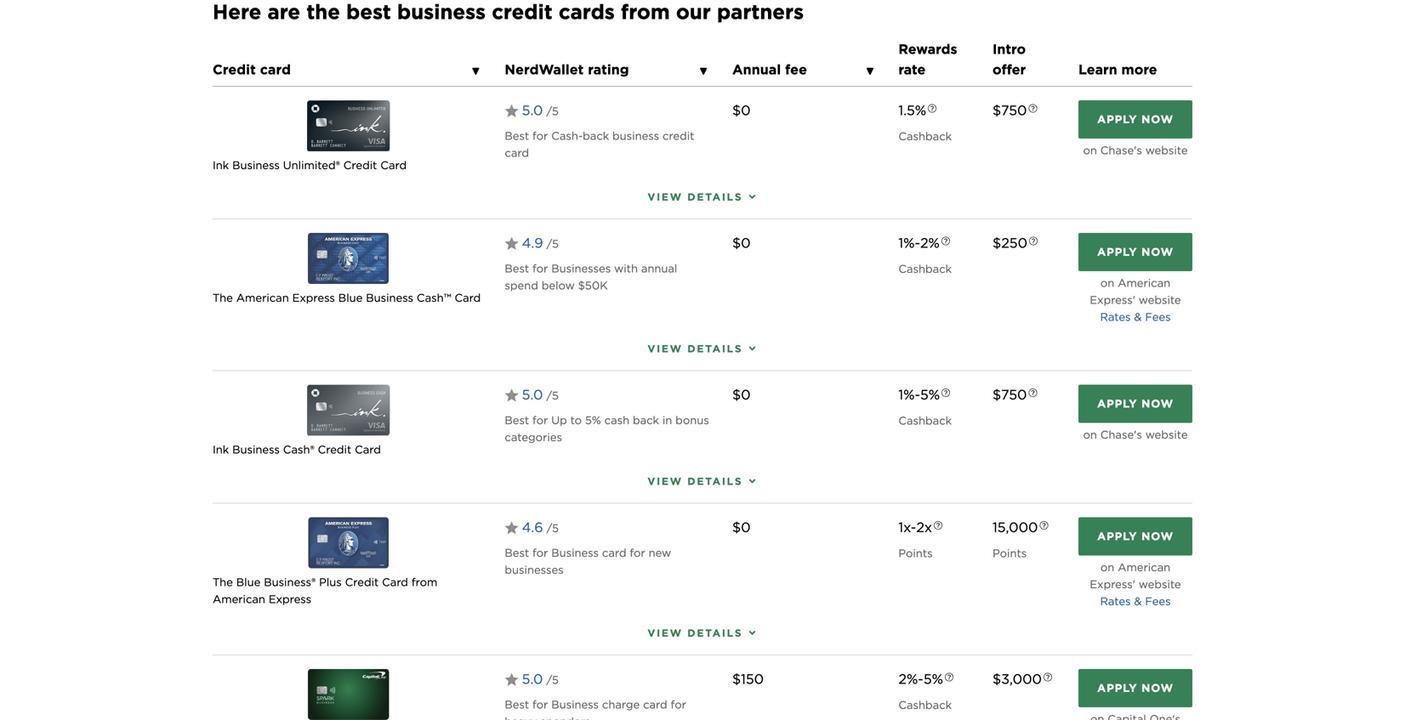 Task type: vqa. For each thing, say whether or not it's contained in the screenshot.
EXPRESS:
no



Task type: locate. For each thing, give the bounding box(es) containing it.
2 5.0 from the top
[[522, 387, 543, 403]]

on chase's website
[[1083, 144, 1188, 157], [1083, 428, 1188, 442]]

5.0 link for 1%-5%
[[522, 387, 543, 403]]

rating
[[588, 61, 629, 78]]

5 apply from the top
[[1097, 682, 1138, 695]]

card left "from"
[[382, 576, 408, 589]]

cashback
[[899, 130, 952, 143], [899, 262, 952, 276], [899, 414, 952, 427], [899, 699, 952, 712]]

1 5.0 /5 from the top
[[522, 102, 559, 119]]

5.0 link up heavy
[[522, 671, 543, 688]]

fee
[[785, 61, 807, 78]]

blue left business®
[[236, 576, 261, 589]]

rate
[[899, 61, 926, 78]]

for inside best for businesses with annual spend below $50k
[[532, 262, 548, 275]]

1 rates from the top
[[1100, 311, 1131, 324]]

ink
[[213, 159, 229, 172], [213, 443, 229, 456]]

1 vertical spatial ink
[[213, 443, 229, 456]]

0 vertical spatial 5.0 /5
[[522, 102, 559, 119]]

0 vertical spatial 5.0
[[522, 102, 543, 119]]

2 $750 from the top
[[993, 387, 1027, 403]]

2 fees from the top
[[1145, 595, 1171, 608]]

2 the from the top
[[213, 576, 233, 589]]

best up categories
[[505, 414, 529, 427]]

0 vertical spatial on american express' website
[[1090, 277, 1181, 307]]

now for 1%-5%
[[1142, 397, 1174, 411]]

blue down the american express blue business cash™ card image
[[338, 291, 363, 305]]

2 view details from the top
[[648, 343, 743, 355]]

$0 for 1x-2x
[[732, 519, 751, 536]]

businesses
[[505, 564, 564, 577]]

0 vertical spatial $750
[[993, 102, 1027, 119]]

0 vertical spatial the
[[213, 291, 233, 305]]

1 vertical spatial express'
[[1090, 578, 1135, 591]]

0 vertical spatial 5.0 link
[[522, 102, 543, 119]]

express'
[[1090, 294, 1135, 307], [1090, 578, 1135, 591]]

2 5.0 /5 from the top
[[522, 387, 559, 403]]

5.0 link up categories
[[522, 387, 543, 403]]

2 horizontal spatial ▼
[[866, 65, 875, 78]]

for left cash-
[[532, 129, 548, 143]]

3 5.0 link from the top
[[522, 671, 543, 688]]

5 apply now link from the top
[[1079, 670, 1193, 708]]

1 /5 from the top
[[547, 105, 559, 118]]

rewards
[[899, 41, 957, 58]]

4.6 link
[[522, 519, 543, 536]]

card right 'cash™'
[[455, 291, 481, 305]]

best inside best for business card for new businesses
[[505, 547, 529, 560]]

express inside the blue business® plus credit card from american express
[[269, 593, 311, 606]]

1 view details from the top
[[648, 191, 743, 203]]

on for apply now link related to 1%-5%
[[1083, 428, 1097, 442]]

3 apply now from the top
[[1097, 397, 1174, 411]]

more
[[1122, 61, 1157, 78]]

5%
[[920, 387, 940, 403], [585, 414, 601, 427], [924, 671, 943, 688]]

4.6
[[522, 519, 543, 536]]

3 cashback from the top
[[899, 414, 952, 427]]

1 vertical spatial on chase's website
[[1083, 428, 1188, 442]]

1 best from the top
[[505, 129, 529, 143]]

4 $0 from the top
[[732, 519, 751, 536]]

1 view from the top
[[648, 191, 683, 203]]

rates & fees for 15,000
[[1100, 595, 1171, 608]]

2 5.0 link from the top
[[522, 387, 543, 403]]

1 vertical spatial the
[[213, 576, 233, 589]]

▼
[[472, 65, 480, 78], [699, 65, 708, 78], [866, 65, 875, 78]]

5.0 link
[[522, 102, 543, 119], [522, 387, 543, 403], [522, 671, 543, 688]]

the
[[213, 291, 233, 305], [213, 576, 233, 589]]

best inside best for business charge card for heavy spenders
[[505, 698, 529, 712]]

0 vertical spatial rates & fees link
[[1079, 309, 1193, 326]]

rates & fees
[[1100, 311, 1171, 324], [1100, 595, 1171, 608]]

4.9
[[522, 235, 543, 251]]

0 vertical spatial express'
[[1090, 294, 1135, 307]]

5.0 down nerdwallet
[[522, 102, 543, 119]]

view details button up $150
[[642, 624, 763, 641]]

view down 'credit'
[[648, 191, 683, 203]]

/5 right 4.6 link
[[547, 522, 559, 535]]

1 $750 from the top
[[993, 102, 1027, 119]]

▼ left annual
[[699, 65, 708, 78]]

on for apply now link for 1.5%
[[1083, 144, 1097, 157]]

1 vertical spatial fees
[[1145, 595, 1171, 608]]

1 5.0 from the top
[[522, 102, 543, 119]]

1 vertical spatial rates & fees
[[1100, 595, 1171, 608]]

4 apply now from the top
[[1097, 530, 1174, 543]]

4 view details from the top
[[648, 627, 743, 640]]

card
[[260, 61, 291, 78], [505, 146, 529, 160], [602, 547, 626, 560], [643, 698, 667, 712]]

on american express' website for 15,000
[[1090, 561, 1181, 591]]

tooltip image for 1%-5%
[[927, 378, 965, 415]]

view for first 'view details' button from the top of the page
[[648, 191, 683, 203]]

3 $0 from the top
[[732, 387, 751, 403]]

1 1%- from the top
[[899, 235, 920, 251]]

3 apply from the top
[[1097, 397, 1138, 411]]

4 details from the top
[[688, 627, 743, 640]]

points
[[899, 547, 933, 560], [993, 547, 1027, 560]]

tooltip image
[[1014, 93, 1052, 131], [927, 226, 965, 263], [1014, 378, 1052, 415], [920, 510, 957, 548], [1025, 510, 1063, 548], [931, 662, 968, 700], [1029, 662, 1067, 700]]

1 5.0 link from the top
[[522, 102, 543, 119]]

best
[[505, 129, 529, 143], [505, 262, 529, 275], [505, 414, 529, 427], [505, 547, 529, 560], [505, 698, 529, 712]]

details
[[688, 191, 743, 203], [688, 343, 743, 355], [688, 476, 743, 488], [688, 627, 743, 640]]

tooltip image
[[914, 93, 951, 131], [1015, 226, 1052, 263], [927, 378, 965, 415]]

0 vertical spatial &
[[1134, 311, 1142, 324]]

best up spend
[[505, 262, 529, 275]]

view details button down bonus
[[642, 472, 763, 490]]

5.0 link down nerdwallet
[[522, 102, 543, 119]]

best for businesses with annual spend below $50k
[[505, 262, 677, 292]]

1%- for 5%
[[899, 387, 920, 403]]

1 vertical spatial 5.0 /5
[[522, 387, 559, 403]]

2 ▼ from the left
[[699, 65, 708, 78]]

2 vertical spatial tooltip image
[[927, 378, 965, 415]]

0 vertical spatial fees
[[1145, 311, 1171, 324]]

cashback down the 2%-5%
[[899, 699, 952, 712]]

2 on american express' website from the top
[[1090, 561, 1181, 591]]

& for 15,000
[[1134, 595, 1142, 608]]

for for 1x-2x
[[532, 547, 548, 560]]

ink business unlimited℠ credit card image
[[307, 101, 390, 152]]

view details down bonus
[[648, 476, 743, 488]]

capital one spark cash plus image
[[308, 670, 389, 720]]

card down chase ink business cash credit card credit card image
[[355, 443, 381, 456]]

$0
[[732, 102, 751, 119], [732, 235, 751, 251], [732, 387, 751, 403], [732, 519, 751, 536]]

details down bonus
[[688, 476, 743, 488]]

2 view from the top
[[648, 343, 683, 355]]

$50k
[[578, 279, 608, 292]]

/5 inside the 4.9 /5
[[547, 237, 559, 251]]

▼ left the rate
[[866, 65, 875, 78]]

american
[[1118, 277, 1171, 290], [236, 291, 289, 305], [1118, 561, 1171, 574], [213, 593, 265, 606]]

1 vertical spatial 5.0
[[522, 387, 543, 403]]

back left business
[[583, 129, 609, 143]]

view details button down 'credit'
[[642, 188, 763, 205]]

1 vertical spatial &
[[1134, 595, 1142, 608]]

4 cashback from the top
[[899, 699, 952, 712]]

3 view from the top
[[648, 476, 683, 488]]

/5 up spenders
[[547, 674, 559, 687]]

2%
[[920, 235, 940, 251]]

back left in
[[633, 414, 659, 427]]

view
[[648, 191, 683, 203], [648, 343, 683, 355], [648, 476, 683, 488], [648, 627, 683, 640]]

/5 inside 4.6 /5
[[547, 522, 559, 535]]

best inside best for cash-back business credit card
[[505, 129, 529, 143]]

cashback for 1.5%
[[899, 130, 952, 143]]

express
[[292, 291, 335, 305], [269, 593, 311, 606]]

1 & from the top
[[1134, 311, 1142, 324]]

details up $150
[[688, 627, 743, 640]]

view up in
[[648, 343, 683, 355]]

/5 up 'up'
[[547, 389, 559, 402]]

4 view details button from the top
[[642, 624, 763, 641]]

chase's
[[1101, 144, 1142, 157], [1101, 428, 1142, 442]]

1 vertical spatial 1%-
[[899, 387, 920, 403]]

1 horizontal spatial ▼
[[699, 65, 708, 78]]

1 vertical spatial rates & fees link
[[1079, 593, 1193, 610]]

0 vertical spatial on chase's website
[[1083, 144, 1188, 157]]

5.0
[[522, 102, 543, 119], [522, 387, 543, 403], [522, 671, 543, 688]]

▼ left nerdwallet
[[472, 65, 480, 78]]

business inside best for business card for new businesses
[[551, 547, 599, 560]]

cashback for 2%-5%
[[899, 699, 952, 712]]

ink business unlimited® credit card
[[213, 159, 407, 172]]

$750 for 1%-5%
[[993, 387, 1027, 403]]

5.0 /5 up cash-
[[522, 102, 559, 119]]

5% for $150
[[924, 671, 943, 688]]

details down 'credit'
[[688, 191, 743, 203]]

businesses
[[551, 262, 611, 275]]

1 chase's from the top
[[1101, 144, 1142, 157]]

best up heavy
[[505, 698, 529, 712]]

3 /5 from the top
[[547, 389, 559, 402]]

view details up bonus
[[648, 343, 743, 355]]

5 apply now from the top
[[1097, 682, 1174, 695]]

2 rates from the top
[[1100, 595, 1131, 608]]

cash
[[604, 414, 630, 427]]

0 vertical spatial tooltip image
[[914, 93, 951, 131]]

express' for 15,000
[[1090, 578, 1135, 591]]

now
[[1142, 113, 1174, 126], [1142, 246, 1174, 259], [1142, 397, 1174, 411], [1142, 530, 1174, 543], [1142, 682, 1174, 695]]

best for 2%-5%
[[505, 698, 529, 712]]

intro
[[993, 41, 1026, 58]]

0 vertical spatial blue
[[338, 291, 363, 305]]

card
[[380, 159, 407, 172], [455, 291, 481, 305], [355, 443, 381, 456], [382, 576, 408, 589]]

1 rates & fees link from the top
[[1079, 309, 1193, 326]]

&
[[1134, 311, 1142, 324], [1134, 595, 1142, 608]]

1 horizontal spatial back
[[633, 414, 659, 427]]

view details up $150
[[648, 627, 743, 640]]

the american express blue business cash™ card
[[213, 291, 481, 305]]

rewards rate
[[899, 41, 957, 78]]

2 $0 from the top
[[732, 235, 751, 251]]

1 fees from the top
[[1145, 311, 1171, 324]]

2 rates & fees from the top
[[1100, 595, 1171, 608]]

/5 up cash-
[[547, 105, 559, 118]]

1 view details button from the top
[[642, 188, 763, 205]]

1 vertical spatial 5.0 link
[[522, 387, 543, 403]]

$0 for 1%-2%
[[732, 235, 751, 251]]

1 apply now from the top
[[1097, 113, 1174, 126]]

2 points from the left
[[993, 547, 1027, 560]]

1 cashback from the top
[[899, 130, 952, 143]]

for up categories
[[532, 414, 548, 427]]

best inside best for businesses with annual spend below $50k
[[505, 262, 529, 275]]

best for 1%-5%
[[505, 414, 529, 427]]

0 horizontal spatial back
[[583, 129, 609, 143]]

5.0 up categories
[[522, 387, 543, 403]]

details up bonus
[[688, 343, 743, 355]]

2 express' from the top
[[1090, 578, 1135, 591]]

for up the below
[[532, 262, 548, 275]]

3 5.0 from the top
[[522, 671, 543, 688]]

1 the from the top
[[213, 291, 233, 305]]

view details button up bonus
[[642, 340, 763, 357]]

2 vertical spatial 5.0 link
[[522, 671, 543, 688]]

cash-
[[551, 129, 583, 143]]

spend
[[505, 279, 538, 292]]

card inside best for business charge card for heavy spenders
[[643, 698, 667, 712]]

on
[[1083, 144, 1097, 157], [1101, 277, 1115, 290], [1083, 428, 1097, 442], [1101, 561, 1115, 574]]

for for 2%-5%
[[532, 698, 548, 712]]

2%-
[[899, 671, 924, 688]]

2 ink from the top
[[213, 443, 229, 456]]

▼ for credit card
[[472, 65, 480, 78]]

for inside best for cash-back business credit card
[[532, 129, 548, 143]]

business
[[612, 129, 659, 143]]

3 5.0 /5 from the top
[[522, 671, 559, 688]]

5.0 link for 2%-5%
[[522, 671, 543, 688]]

business left cash®
[[232, 443, 280, 456]]

for up heavy
[[532, 698, 548, 712]]

1 vertical spatial tooltip image
[[1015, 226, 1052, 263]]

up
[[551, 414, 567, 427]]

blue
[[338, 291, 363, 305], [236, 576, 261, 589]]

/5
[[547, 105, 559, 118], [547, 237, 559, 251], [547, 389, 559, 402], [547, 522, 559, 535], [547, 674, 559, 687]]

0 vertical spatial rates & fees
[[1100, 311, 1171, 324]]

$750
[[993, 102, 1027, 119], [993, 387, 1027, 403]]

5.0 /5 for 1.5%
[[522, 102, 559, 119]]

1 horizontal spatial blue
[[338, 291, 363, 305]]

1 vertical spatial rates
[[1100, 595, 1131, 608]]

view down in
[[648, 476, 683, 488]]

$150
[[732, 671, 764, 688]]

2 vertical spatial 5.0 /5
[[522, 671, 559, 688]]

view details for second 'view details' button from the bottom of the page
[[648, 476, 743, 488]]

2 vertical spatial 5.0
[[522, 671, 543, 688]]

express down business®
[[269, 593, 311, 606]]

best inside best for up to 5% cash back in bonus categories
[[505, 414, 529, 427]]

3 now from the top
[[1142, 397, 1174, 411]]

rates for $250
[[1100, 311, 1131, 324]]

categories
[[505, 431, 562, 444]]

the inside the blue business® plus credit card from american express
[[213, 576, 233, 589]]

for
[[532, 129, 548, 143], [532, 262, 548, 275], [532, 414, 548, 427], [532, 547, 548, 560], [630, 547, 645, 560], [532, 698, 548, 712], [671, 698, 686, 712]]

points down 15,000
[[993, 547, 1027, 560]]

0 vertical spatial 1%-
[[899, 235, 920, 251]]

ink business cash® credit card
[[213, 443, 381, 456]]

2 chase's from the top
[[1101, 428, 1142, 442]]

view details button
[[642, 188, 763, 205], [642, 340, 763, 357], [642, 472, 763, 490], [642, 624, 763, 641]]

apply now link for 2%-5%
[[1079, 670, 1193, 708]]

2 cashback from the top
[[899, 262, 952, 276]]

0 vertical spatial ink
[[213, 159, 229, 172]]

cashback down 1.5%
[[899, 130, 952, 143]]

5.0 for 2%-5%
[[522, 671, 543, 688]]

back
[[583, 129, 609, 143], [633, 414, 659, 427]]

view down new
[[648, 627, 683, 640]]

4 best from the top
[[505, 547, 529, 560]]

1 vertical spatial 5%
[[585, 414, 601, 427]]

1 vertical spatial express
[[269, 593, 311, 606]]

blue inside the blue business® plus credit card from american express
[[236, 576, 261, 589]]

5% inside best for up to 5% cash back in bonus categories
[[585, 414, 601, 427]]

4 view from the top
[[648, 627, 683, 640]]

0 vertical spatial chase's
[[1101, 144, 1142, 157]]

express down the american express blue business cash™ card image
[[292, 291, 335, 305]]

1%-
[[899, 235, 920, 251], [899, 387, 920, 403]]

1 now from the top
[[1142, 113, 1174, 126]]

tooltip image for $250
[[1015, 226, 1052, 263]]

0 horizontal spatial ▼
[[472, 65, 480, 78]]

fees for $250
[[1145, 311, 1171, 324]]

business left unlimited®
[[232, 159, 280, 172]]

credit
[[213, 61, 256, 78], [343, 159, 377, 172], [318, 443, 351, 456], [345, 576, 379, 589]]

$0 for 1.5%
[[732, 102, 751, 119]]

0 vertical spatial rates
[[1100, 311, 1131, 324]]

0 horizontal spatial points
[[899, 547, 933, 560]]

1 apply now link from the top
[[1079, 101, 1193, 139]]

cashback down 2%
[[899, 262, 952, 276]]

view for second 'view details' button from the bottom of the page
[[648, 476, 683, 488]]

1 rates & fees from the top
[[1100, 311, 1171, 324]]

cashback down the 1%-5%
[[899, 414, 952, 427]]

3 best from the top
[[505, 414, 529, 427]]

apply now link
[[1079, 101, 1193, 139], [1079, 233, 1193, 271], [1079, 385, 1193, 423], [1079, 518, 1193, 556], [1079, 670, 1193, 708]]

3 details from the top
[[688, 476, 743, 488]]

$750 for 1.5%
[[993, 102, 1027, 119]]

2 view details button from the top
[[642, 340, 763, 357]]

view details for first 'view details' button from the top of the page
[[648, 191, 743, 203]]

1 vertical spatial chase's
[[1101, 428, 1142, 442]]

1 on chase's website from the top
[[1083, 144, 1188, 157]]

2 best from the top
[[505, 262, 529, 275]]

with
[[614, 262, 638, 275]]

for for 1%-5%
[[532, 414, 548, 427]]

1 $0 from the top
[[732, 102, 751, 119]]

5.0 up heavy
[[522, 671, 543, 688]]

nerdwallet rating
[[505, 61, 629, 78]]

5 best from the top
[[505, 698, 529, 712]]

1 points from the left
[[899, 547, 933, 560]]

business up spenders
[[551, 698, 599, 712]]

1 express' from the top
[[1090, 294, 1135, 307]]

express' for $250
[[1090, 294, 1135, 307]]

2 on chase's website from the top
[[1083, 428, 1188, 442]]

rates
[[1100, 311, 1131, 324], [1100, 595, 1131, 608]]

business down 4.6 /5
[[551, 547, 599, 560]]

nerdwallet
[[505, 61, 584, 78]]

2 & from the top
[[1134, 595, 1142, 608]]

3 view details from the top
[[648, 476, 743, 488]]

5.0 link for 1.5%
[[522, 102, 543, 119]]

1 vertical spatial $750
[[993, 387, 1027, 403]]

3 ▼ from the left
[[866, 65, 875, 78]]

2 1%- from the top
[[899, 387, 920, 403]]

1 apply from the top
[[1097, 113, 1138, 126]]

best up 'businesses' on the left
[[505, 547, 529, 560]]

for left new
[[630, 547, 645, 560]]

fees
[[1145, 311, 1171, 324], [1145, 595, 1171, 608]]

/5 right 4.9
[[547, 237, 559, 251]]

plus
[[319, 576, 342, 589]]

▼ for annual fee
[[866, 65, 875, 78]]

1 vertical spatial back
[[633, 414, 659, 427]]

15,000
[[993, 519, 1038, 536]]

4 /5 from the top
[[547, 522, 559, 535]]

for up 'businesses' on the left
[[532, 547, 548, 560]]

on american express' website
[[1090, 277, 1181, 307], [1090, 561, 1181, 591]]

0 vertical spatial 5%
[[920, 387, 940, 403]]

best for cash-back business credit card
[[505, 129, 694, 160]]

2 /5 from the top
[[547, 237, 559, 251]]

points down 1x-2x
[[899, 547, 933, 560]]

0 horizontal spatial blue
[[236, 576, 261, 589]]

5.0 /5 up heavy
[[522, 671, 559, 688]]

for inside best for up to 5% cash back in bonus categories
[[532, 414, 548, 427]]

2 rates & fees link from the top
[[1079, 593, 1193, 610]]

1 on american express' website from the top
[[1090, 277, 1181, 307]]

apply now
[[1097, 113, 1174, 126], [1097, 246, 1174, 259], [1097, 397, 1174, 411], [1097, 530, 1174, 543], [1097, 682, 1174, 695]]

5 now from the top
[[1142, 682, 1174, 695]]

0 vertical spatial back
[[583, 129, 609, 143]]

2 vertical spatial 5%
[[924, 671, 943, 688]]

view details down 'credit'
[[648, 191, 743, 203]]

1 ink from the top
[[213, 159, 229, 172]]

1 ▼ from the left
[[472, 65, 480, 78]]

apply for 2%-5%
[[1097, 682, 1138, 695]]

website
[[1146, 144, 1188, 157], [1139, 294, 1181, 307], [1146, 428, 1188, 442], [1139, 578, 1181, 591]]

annual fee
[[732, 61, 807, 78]]

1 horizontal spatial points
[[993, 547, 1027, 560]]

5.0 /5
[[522, 102, 559, 119], [522, 387, 559, 403], [522, 671, 559, 688]]

chase ink business cash credit card credit card image
[[307, 385, 390, 436]]

5.0 /5 up 'up'
[[522, 387, 559, 403]]

1 vertical spatial on american express' website
[[1090, 561, 1181, 591]]

1 vertical spatial blue
[[236, 576, 261, 589]]

2 apply from the top
[[1097, 246, 1138, 259]]

5 /5 from the top
[[547, 674, 559, 687]]

chase's for 1%-5%
[[1101, 428, 1142, 442]]

best left cash-
[[505, 129, 529, 143]]

card inside best for business card for new businesses
[[602, 547, 626, 560]]

3 apply now link from the top
[[1079, 385, 1193, 423]]



Task type: describe. For each thing, give the bounding box(es) containing it.
now for 2%-5%
[[1142, 682, 1174, 695]]

2x
[[916, 519, 932, 536]]

the for 4.9
[[213, 291, 233, 305]]

$250
[[993, 235, 1028, 251]]

new
[[649, 547, 671, 560]]

/5 for 1%-5%
[[547, 389, 559, 402]]

rates for 15,000
[[1100, 595, 1131, 608]]

cash®
[[283, 443, 314, 456]]

apply for 1%-5%
[[1097, 397, 1138, 411]]

annual
[[732, 61, 781, 78]]

the blue business® plus credit card from american express image
[[308, 518, 389, 569]]

learn
[[1079, 61, 1117, 78]]

learn more
[[1079, 61, 1157, 78]]

annual
[[641, 262, 677, 275]]

1.5%
[[899, 102, 926, 119]]

/5 for 1%-2%
[[547, 237, 559, 251]]

apply now for 1%-5%
[[1097, 397, 1174, 411]]

/5 for 2%-5%
[[547, 674, 559, 687]]

cash™
[[417, 291, 451, 305]]

1%- for 2%
[[899, 235, 920, 251]]

credit
[[663, 129, 694, 143]]

rates & fees link for 15,000
[[1079, 593, 1193, 610]]

fees for 15,000
[[1145, 595, 1171, 608]]

$0 for 1%-5%
[[732, 387, 751, 403]]

apply now link for 1.5%
[[1079, 101, 1193, 139]]

to
[[570, 414, 582, 427]]

5.0 for 1%-5%
[[522, 387, 543, 403]]

4.6 /5
[[522, 519, 559, 536]]

ink for 1%-5%
[[213, 443, 229, 456]]

view for fourth 'view details' button from the top
[[648, 627, 683, 640]]

points for 15,000
[[993, 547, 1027, 560]]

the blue business® plus credit card from american express
[[213, 576, 437, 606]]

the for 4.6
[[213, 576, 233, 589]]

2 apply now from the top
[[1097, 246, 1174, 259]]

best for business charge card for heavy spenders
[[505, 698, 686, 720]]

rates & fees link for $250
[[1079, 309, 1193, 326]]

$3,000
[[993, 671, 1042, 688]]

1 details from the top
[[688, 191, 743, 203]]

on american express' website for $250
[[1090, 277, 1181, 307]]

business left 'cash™'
[[366, 291, 413, 305]]

apply now for 2%-5%
[[1097, 682, 1174, 695]]

points for 1x-2x
[[899, 547, 933, 560]]

4.9 link
[[522, 235, 543, 251]]

rates & fees for $250
[[1100, 311, 1171, 324]]

on for 2nd apply now link from the bottom
[[1101, 561, 1115, 574]]

0 vertical spatial express
[[292, 291, 335, 305]]

1x-2x
[[899, 519, 932, 536]]

intro offer
[[993, 41, 1026, 78]]

apply for 1.5%
[[1097, 113, 1138, 126]]

4 now from the top
[[1142, 530, 1174, 543]]

card inside best for cash-back business credit card
[[505, 146, 529, 160]]

5% for $0
[[920, 387, 940, 403]]

card down ink business unlimited℠ credit card image
[[380, 159, 407, 172]]

1x-
[[899, 519, 916, 536]]

cashback for 1%-5%
[[899, 414, 952, 427]]

unlimited®
[[283, 159, 340, 172]]

for for 1.5%
[[532, 129, 548, 143]]

back inside best for up to 5% cash back in bonus categories
[[633, 414, 659, 427]]

2 now from the top
[[1142, 246, 1174, 259]]

card inside the blue business® plus credit card from american express
[[382, 576, 408, 589]]

on for second apply now link from the top of the page
[[1101, 277, 1115, 290]]

charge
[[602, 698, 640, 712]]

for for 1%-2%
[[532, 262, 548, 275]]

now for 1.5%
[[1142, 113, 1174, 126]]

2 details from the top
[[688, 343, 743, 355]]

business®
[[264, 576, 316, 589]]

for right charge
[[671, 698, 686, 712]]

the american express blue business cash™ card image
[[308, 233, 389, 284]]

credit inside the blue business® plus credit card from american express
[[345, 576, 379, 589]]

back inside best for cash-back business credit card
[[583, 129, 609, 143]]

apply now link for 1%-5%
[[1079, 385, 1193, 423]]

chase's for 1.5%
[[1101, 144, 1142, 157]]

5.0 /5 for 1%-5%
[[522, 387, 559, 403]]

spenders
[[540, 716, 591, 720]]

bonus
[[676, 414, 709, 427]]

3 view details button from the top
[[642, 472, 763, 490]]

/5 for 1x-2x
[[547, 522, 559, 535]]

5.0 for 1.5%
[[522, 102, 543, 119]]

best for up to 5% cash back in bonus categories
[[505, 414, 709, 444]]

view for 2nd 'view details' button
[[648, 343, 683, 355]]

best for business card for new businesses
[[505, 547, 671, 577]]

heavy
[[505, 716, 537, 720]]

view details for fourth 'view details' button from the top
[[648, 627, 743, 640]]

4 apply from the top
[[1097, 530, 1138, 543]]

2 apply now link from the top
[[1079, 233, 1193, 271]]

cashback for 1%-2%
[[899, 262, 952, 276]]

▼ for nerdwallet rating
[[699, 65, 708, 78]]

in
[[663, 414, 672, 427]]

5.0 /5 for 2%-5%
[[522, 671, 559, 688]]

american inside the blue business® plus credit card from american express
[[213, 593, 265, 606]]

view details for 2nd 'view details' button
[[648, 343, 743, 355]]

business inside best for business charge card for heavy spenders
[[551, 698, 599, 712]]

offer
[[993, 61, 1026, 78]]

1%-2%
[[899, 235, 940, 251]]

credit card
[[213, 61, 291, 78]]

1%-5%
[[899, 387, 940, 403]]

on chase's website for 1.5%
[[1083, 144, 1188, 157]]

/5 for 1.5%
[[547, 105, 559, 118]]

apply now for 1.5%
[[1097, 113, 1174, 126]]

best for 1%-2%
[[505, 262, 529, 275]]

from
[[412, 576, 437, 589]]

ink for 1.5%
[[213, 159, 229, 172]]

4.9 /5
[[522, 235, 559, 251]]

below
[[542, 279, 575, 292]]

4 apply now link from the top
[[1079, 518, 1193, 556]]

& for $250
[[1134, 311, 1142, 324]]

best for 1x-2x
[[505, 547, 529, 560]]

2%-5%
[[899, 671, 943, 688]]

on chase's website for 1%-5%
[[1083, 428, 1188, 442]]

tooltip image for 1.5%
[[914, 93, 951, 131]]

best for 1.5%
[[505, 129, 529, 143]]



